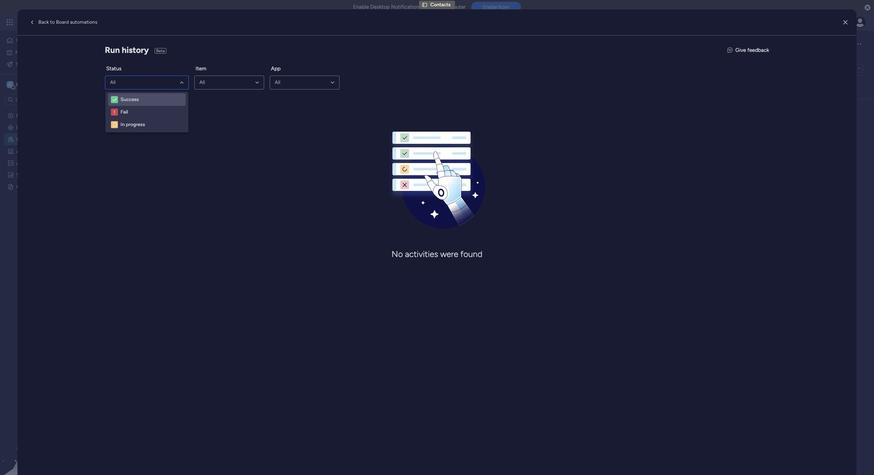 Task type: describe. For each thing, give the bounding box(es) containing it.
sales
[[56, 18, 70, 26]]

person
[[244, 84, 259, 90]]

lottie animation element
[[0, 405, 89, 476]]

monday
[[31, 18, 55, 26]]

medium
[[440, 147, 458, 153]]

computer
[[442, 4, 466, 10]]

leads
[[16, 125, 29, 130]]

back to board automations button
[[26, 17, 100, 28]]

automations
[[70, 19, 97, 25]]

my
[[15, 49, 22, 55]]

add widget
[[168, 84, 194, 90]]

add
[[168, 84, 177, 90]]

board
[[56, 19, 69, 25]]

workspace selection element
[[7, 81, 29, 90]]

give feedback link
[[727, 46, 769, 54]]

see plans
[[97, 19, 118, 25]]

filter button
[[266, 81, 299, 93]]

feedback
[[747, 47, 769, 53]]

mass
[[16, 61, 27, 67]]

2 contacts from the left
[[274, 53, 294, 59]]

show board description image
[[161, 40, 169, 47]]

sales dashboard
[[16, 172, 53, 178]]

public board image
[[7, 184, 14, 190]]

run
[[105, 45, 120, 55]]

sort button
[[301, 81, 325, 93]]

success
[[121, 97, 139, 103]]

see
[[97, 19, 106, 25]]

mass email tracking
[[16, 61, 59, 67]]

welcome to your contacts board! here you can store and manage all of your contacts button
[[106, 52, 319, 60]]

2541
[[463, 163, 473, 168]]

fail
[[121, 109, 128, 115]]

1 all from the left
[[110, 79, 116, 85]]

manage
[[233, 53, 250, 59]]

name
[[113, 132, 126, 138]]

to for welcome
[[128, 53, 133, 59]]

getting
[[16, 184, 33, 190]]

select product image
[[6, 19, 13, 26]]

started
[[34, 184, 51, 190]]

phoenix
[[105, 112, 125, 119]]

found
[[460, 249, 482, 260]]

Contacts field
[[104, 36, 158, 52]]

board!
[[166, 53, 180, 59]]

main table button
[[106, 63, 145, 74]]

2 your from the left
[[263, 53, 273, 59]]

levy
[[126, 112, 138, 119]]

add widget button
[[155, 81, 197, 92]]

1 horizontal spatial contacts
[[106, 36, 156, 52]]

new contact button
[[106, 81, 141, 93]]

filter
[[277, 84, 288, 90]]

Search field
[[208, 82, 229, 92]]

no
[[392, 249, 403, 260]]

list box containing deals
[[0, 108, 89, 287]]

workspace image
[[7, 81, 14, 89]]

dapulse close image
[[865, 4, 871, 11]]

home button
[[4, 35, 75, 46]]

home
[[16, 37, 29, 43]]

give
[[735, 47, 746, 53]]

enable for enable now!
[[483, 4, 497, 10]]

phoenix levy
[[105, 112, 138, 119]]

crm inside workspace selection element
[[16, 81, 28, 88]]

in progress
[[121, 122, 145, 128]]

dapulse text column image
[[105, 132, 111, 138]]

leilani@email.com
[[430, 177, 468, 182]]

on
[[423, 4, 430, 10]]

sales
[[16, 172, 28, 178]]

monday sales crm
[[31, 18, 84, 26]]

were
[[440, 249, 458, 260]]

deals
[[16, 113, 28, 119]]

new contact
[[109, 84, 138, 90]]

can
[[202, 53, 210, 59]]

accounts
[[16, 148, 37, 154]]

item
[[196, 66, 206, 72]]

all
[[252, 53, 256, 59]]



Task type: locate. For each thing, give the bounding box(es) containing it.
your up table
[[134, 53, 144, 59]]

0 vertical spatial contacts
[[430, 2, 451, 8]]

0 horizontal spatial your
[[134, 53, 144, 59]]

all for item
[[199, 79, 205, 85]]

phoenix levy row group
[[95, 102, 871, 194]]

3 all from the left
[[275, 79, 280, 85]]

contacts
[[430, 2, 451, 8], [106, 36, 156, 52], [16, 136, 37, 142]]

sort
[[312, 84, 321, 90]]

main
[[117, 65, 127, 71]]

2 horizontal spatial contacts
[[430, 2, 451, 8]]

collapse board header image
[[856, 66, 862, 71]]

lottie animation image
[[0, 405, 89, 476]]

run history
[[105, 45, 149, 55]]

c
[[8, 82, 12, 88]]

1 horizontal spatial contacts
[[274, 53, 294, 59]]

0 horizontal spatial to
[[50, 19, 55, 25]]

2 horizontal spatial all
[[275, 79, 280, 85]]

enable left now!
[[483, 4, 497, 10]]

contacts
[[145, 53, 165, 59], [274, 53, 294, 59]]

563
[[455, 163, 462, 168]]

crm
[[72, 18, 84, 26], [16, 81, 28, 88]]

enable
[[353, 4, 369, 10], [483, 4, 497, 10]]

1 vertical spatial contacts
[[106, 36, 156, 52]]

0 horizontal spatial contacts
[[16, 136, 37, 142]]

1 vertical spatial crm
[[16, 81, 28, 88]]

0 vertical spatial to
[[50, 19, 55, 25]]

angle down image
[[144, 84, 147, 90]]

to down contacts field
[[128, 53, 133, 59]]

enable inside 'button'
[[483, 4, 497, 10]]

tracking
[[41, 61, 59, 67]]

+1 312 563 2541
[[441, 163, 473, 168]]

contacts up accounts
[[16, 136, 37, 142]]

widget
[[178, 84, 194, 90]]

+1 312 563 2541 link
[[438, 161, 473, 170]]

contacts up app
[[274, 53, 294, 59]]

312
[[447, 163, 454, 168]]

0 horizontal spatial all
[[110, 79, 116, 85]]

activities
[[405, 249, 438, 260]]

app
[[271, 66, 281, 72]]

arrow down image
[[290, 83, 299, 91]]

history
[[122, 45, 149, 55]]

plans
[[107, 19, 118, 25]]

Search in workspace field
[[15, 96, 58, 104]]

all
[[110, 79, 116, 85], [199, 79, 205, 85], [275, 79, 280, 85]]

dashboard
[[29, 172, 53, 178]]

public dashboard image
[[7, 172, 14, 178]]

contacts down show board description icon
[[145, 53, 165, 59]]

v2 user feedback image
[[727, 46, 733, 54]]

all down app
[[275, 79, 280, 85]]

2 all from the left
[[199, 79, 205, 85]]

0 horizontal spatial enable
[[353, 4, 369, 10]]

welcome
[[107, 53, 127, 59]]

0 horizontal spatial crm
[[16, 81, 28, 88]]

list box
[[0, 108, 89, 287]]

v2 search image
[[203, 83, 208, 91]]

you
[[193, 53, 201, 59]]

here
[[181, 53, 192, 59]]

enable for enable desktop notifications on this computer
[[353, 4, 369, 10]]

to inside back to board automations button
[[50, 19, 55, 25]]

1 horizontal spatial your
[[263, 53, 273, 59]]

leilani@email.com link
[[429, 177, 469, 182]]

contacts right on
[[430, 2, 451, 8]]

my work button
[[4, 47, 75, 58]]

status
[[106, 66, 121, 72]]

your
[[134, 53, 144, 59], [263, 53, 273, 59]]

1 vertical spatial to
[[128, 53, 133, 59]]

my work
[[15, 49, 34, 55]]

contacts up welcome
[[106, 36, 156, 52]]

0 horizontal spatial contacts
[[145, 53, 165, 59]]

all for app
[[275, 79, 280, 85]]

beta
[[156, 49, 165, 53]]

this
[[431, 4, 441, 10]]

to for back
[[50, 19, 55, 25]]

new
[[109, 84, 119, 90]]

work
[[23, 49, 34, 55]]

no activities were found
[[392, 249, 482, 260]]

of
[[258, 53, 262, 59]]

welcome to your contacts board! here you can store and manage all of your contacts
[[107, 53, 294, 59]]

1 horizontal spatial to
[[128, 53, 133, 59]]

mass email tracking button
[[4, 59, 75, 70]]

crm right 'sales'
[[72, 18, 84, 26]]

notifications
[[391, 4, 421, 10]]

back to board automations
[[38, 19, 97, 25]]

progress
[[126, 122, 145, 128]]

all down status
[[110, 79, 116, 85]]

contact
[[120, 84, 138, 90]]

give feedback
[[735, 47, 769, 53]]

enable left desktop
[[353, 4, 369, 10]]

crm right workspace image
[[16, 81, 28, 88]]

1 horizontal spatial enable
[[483, 4, 497, 10]]

in
[[121, 122, 125, 128]]

table
[[128, 65, 140, 71]]

option
[[0, 109, 89, 111]]

0 vertical spatial crm
[[72, 18, 84, 26]]

to right "back"
[[50, 19, 55, 25]]

all down item
[[199, 79, 205, 85]]

person button
[[233, 81, 264, 93]]

getting started
[[16, 184, 51, 190]]

+1
[[441, 163, 446, 168]]

store
[[211, 53, 223, 59]]

christina overa image
[[854, 17, 866, 28]]

now!
[[498, 4, 509, 10]]

email
[[28, 61, 40, 67]]

enable desktop notifications on this computer
[[353, 4, 466, 10]]

your right of
[[263, 53, 273, 59]]

1 horizontal spatial crm
[[72, 18, 84, 26]]

back
[[38, 19, 49, 25]]

desktop
[[370, 4, 390, 10]]

enable now!
[[483, 4, 509, 10]]

1 horizontal spatial all
[[199, 79, 205, 85]]

2 vertical spatial contacts
[[16, 136, 37, 142]]

activities
[[16, 160, 37, 166]]

1 your from the left
[[134, 53, 144, 59]]

main table
[[117, 65, 140, 71]]

1 contacts from the left
[[145, 53, 165, 59]]

enable now! button
[[471, 2, 521, 12]]

and
[[224, 53, 232, 59]]

see plans button
[[88, 17, 122, 28]]

to inside welcome to your contacts board! here you can store and manage all of your contacts button
[[128, 53, 133, 59]]



Task type: vqa. For each thing, say whether or not it's contained in the screenshot.
'list box' containing My scrum team
no



